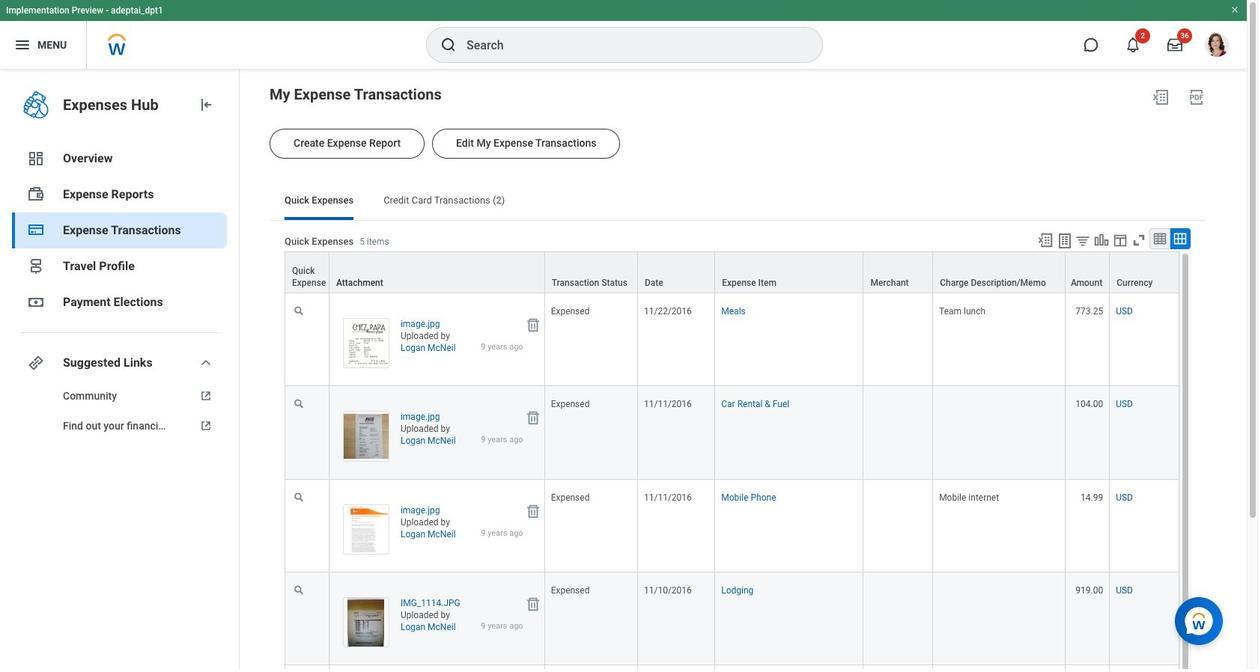 Task type: vqa. For each thing, say whether or not it's contained in the screenshot.
Export to Excel ICON to the left
yes



Task type: locate. For each thing, give the bounding box(es) containing it.
3 expensed element from the top
[[551, 490, 590, 503]]

inbox large image
[[1168, 37, 1183, 52]]

navigation pane region
[[0, 69, 240, 670]]

delete image for view image preview associated with second row from the bottom of the page
[[525, 596, 541, 613]]

4 view image preview image from the top
[[343, 598, 389, 648]]

2 expensed element from the top
[[551, 397, 590, 410]]

table image
[[1153, 231, 1168, 246]]

expensed element for view image preview for 5th row from the bottom of the page's delete icon
[[551, 303, 590, 317]]

1 vertical spatial export to excel image
[[1037, 232, 1054, 249]]

search image
[[440, 36, 458, 54]]

export to excel image left view printable version (pdf) image
[[1152, 88, 1170, 106]]

profile logan mcneil image
[[1205, 33, 1229, 60]]

tab list
[[270, 184, 1206, 220]]

1 expensed element from the top
[[551, 303, 590, 317]]

dashboard image
[[27, 150, 45, 168]]

view printable version (pdf) image
[[1188, 88, 1206, 106]]

expensed element for delete icon for view image preview associated with second row from the bottom of the page
[[551, 583, 590, 596]]

ext link image
[[197, 389, 215, 404]]

export to excel image left export to worksheets image
[[1037, 232, 1054, 249]]

ext link image
[[197, 419, 215, 434]]

view image preview image
[[343, 318, 389, 369], [343, 411, 389, 462], [343, 505, 389, 555], [343, 598, 389, 648]]

6 row from the top
[[285, 666, 1180, 670]]

3 delete image from the top
[[525, 503, 541, 520]]

notifications large image
[[1126, 37, 1141, 52]]

1 horizontal spatial export to excel image
[[1152, 88, 1170, 106]]

3 view image preview image from the top
[[343, 505, 389, 555]]

expensed element for delete icon related to 3rd row from the bottom view image preview
[[551, 490, 590, 503]]

0 vertical spatial export to excel image
[[1152, 88, 1170, 106]]

delete image
[[525, 317, 541, 333], [525, 410, 541, 426], [525, 503, 541, 520], [525, 596, 541, 613]]

expensed element
[[551, 303, 590, 317], [551, 397, 590, 410], [551, 490, 590, 503], [551, 583, 590, 596]]

banner
[[0, 0, 1247, 69]]

view image preview image for 5th row from the bottom of the page
[[343, 318, 389, 369]]

link image
[[27, 354, 45, 372]]

4 delete image from the top
[[525, 596, 541, 613]]

cell
[[864, 294, 933, 387], [864, 387, 933, 480], [933, 387, 1066, 480], [864, 480, 933, 573], [864, 573, 933, 666], [933, 573, 1066, 666], [285, 666, 330, 670], [330, 666, 545, 670], [545, 666, 638, 670], [638, 666, 716, 670], [716, 666, 864, 670], [864, 666, 933, 670], [933, 666, 1066, 670], [1066, 666, 1110, 670], [1110, 666, 1180, 670]]

task pay image
[[27, 186, 45, 204]]

0 horizontal spatial export to excel image
[[1037, 232, 1054, 249]]

column header
[[545, 252, 638, 294]]

toolbar
[[1031, 228, 1191, 252]]

1 view image preview image from the top
[[343, 318, 389, 369]]

select to filter grid data image
[[1075, 233, 1091, 249]]

delete image for view image preview related to third row from the top
[[525, 410, 541, 426]]

1 delete image from the top
[[525, 317, 541, 333]]

export to excel image
[[1152, 88, 1170, 106], [1037, 232, 1054, 249]]

expensed element for view image preview related to third row from the top delete icon
[[551, 397, 590, 410]]

row
[[285, 252, 1180, 294], [285, 294, 1180, 387], [285, 387, 1180, 480], [285, 480, 1180, 573], [285, 573, 1180, 666], [285, 666, 1180, 670]]

export to excel image for view printable version (pdf) image
[[1152, 88, 1170, 106]]

view image preview image for third row from the top
[[343, 411, 389, 462]]

fullscreen image
[[1131, 232, 1148, 249]]

4 row from the top
[[285, 480, 1180, 573]]

2 view image preview image from the top
[[343, 411, 389, 462]]

4 expensed element from the top
[[551, 583, 590, 596]]

2 delete image from the top
[[525, 410, 541, 426]]



Task type: describe. For each thing, give the bounding box(es) containing it.
view image preview image for 3rd row from the bottom
[[343, 505, 389, 555]]

delete image for 3rd row from the bottom view image preview
[[525, 503, 541, 520]]

credit card image
[[27, 221, 45, 239]]

justify image
[[13, 36, 31, 54]]

5 row from the top
[[285, 573, 1180, 666]]

chevron down small image
[[197, 354, 215, 372]]

export to worksheets image
[[1056, 232, 1074, 250]]

close environment banner image
[[1231, 5, 1240, 14]]

3 row from the top
[[285, 387, 1180, 480]]

transformation import image
[[197, 96, 215, 114]]

2 row from the top
[[285, 294, 1180, 387]]

delete image for view image preview for 5th row from the bottom of the page
[[525, 317, 541, 333]]

click to view/edit grid preferences image
[[1112, 232, 1129, 249]]

expand table image
[[1173, 231, 1188, 246]]

dollar image
[[27, 294, 45, 312]]

view image preview image for second row from the bottom of the page
[[343, 598, 389, 648]]

timeline milestone image
[[27, 258, 45, 276]]

Search Workday  search field
[[467, 28, 792, 61]]

expand/collapse chart image
[[1094, 232, 1110, 249]]

1 row from the top
[[285, 252, 1180, 294]]

expenses hub element
[[63, 94, 185, 115]]

export to excel image for export to worksheets image
[[1037, 232, 1054, 249]]



